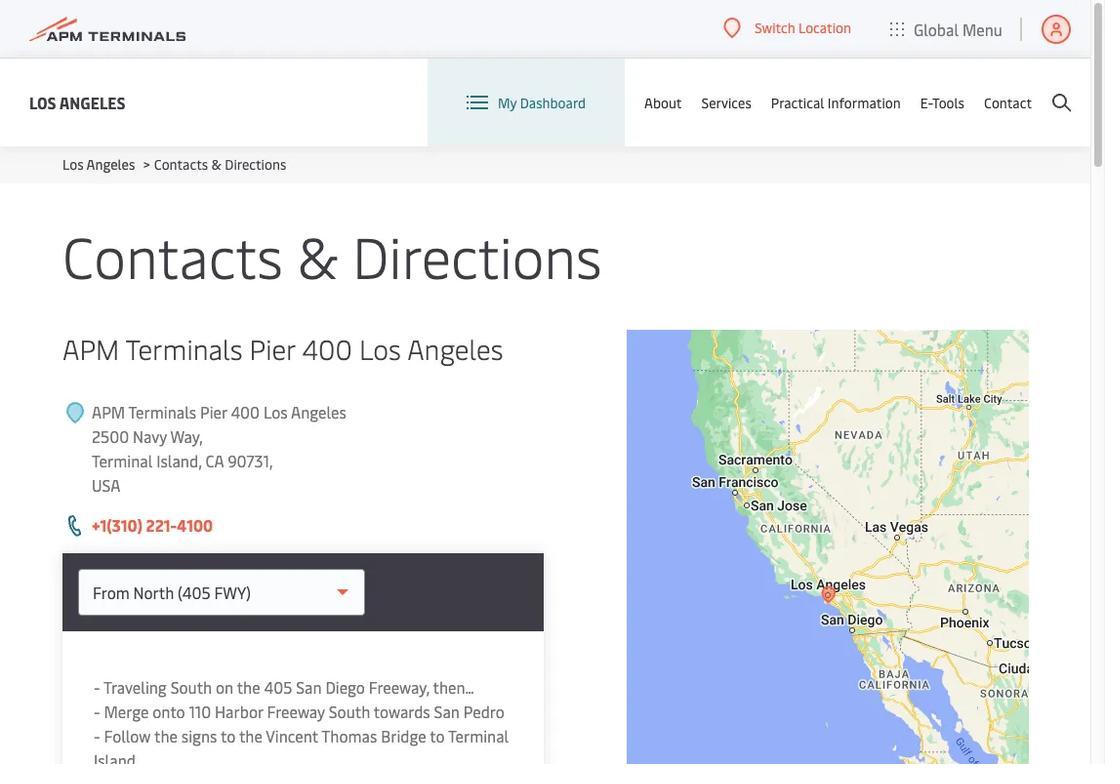 Task type: locate. For each thing, give the bounding box(es) containing it.
pier for apm terminals pier 400 los angeles 2500 navy way, terminal island, ca 90731, usa
[[200, 401, 227, 423]]

1 vertical spatial south
[[329, 701, 370, 722]]

0 vertical spatial terminal
[[92, 450, 153, 471]]

harbor
[[215, 701, 263, 722]]

0 vertical spatial pier
[[249, 330, 295, 367]]

0 horizontal spatial terminal
[[92, 450, 153, 471]]

san
[[296, 676, 322, 698], [434, 701, 460, 722]]

1 vertical spatial -
[[94, 701, 100, 722]]

2 vertical spatial -
[[94, 725, 100, 747]]

san down then… at the left
[[434, 701, 460, 722]]

contacts down los angeles > contacts & directions
[[62, 217, 283, 294]]

0 horizontal spatial pier
[[200, 401, 227, 423]]

- left traveling
[[94, 676, 100, 698]]

angeles
[[59, 91, 125, 113], [86, 155, 135, 174], [407, 330, 503, 367], [291, 401, 346, 423]]

&
[[211, 155, 222, 174], [297, 217, 338, 294]]

contact button
[[984, 59, 1032, 146]]

san up freeway
[[296, 676, 322, 698]]

terminal inside - traveling south on the 405 san diego freeway, then… - merge onto 110 harbor freeway south towards san pedro - follow the signs to the vincent thomas bridge to terminal island
[[448, 725, 509, 747]]

1 vertical spatial pier
[[200, 401, 227, 423]]

to right bridge
[[430, 725, 445, 747]]

terminal
[[92, 450, 153, 471], [448, 725, 509, 747]]

0 horizontal spatial 400
[[231, 401, 260, 423]]

0 vertical spatial los angeles link
[[29, 90, 125, 115]]

1 vertical spatial 400
[[231, 401, 260, 423]]

400
[[302, 330, 352, 367], [231, 401, 260, 423]]

0 vertical spatial &
[[211, 155, 222, 174]]

apm for apm terminals pier 400 los angeles
[[62, 330, 119, 367]]

400 for apm terminals pier 400 los angeles 2500 navy way, terminal island, ca 90731, usa
[[231, 401, 260, 423]]

follow
[[104, 725, 151, 747]]

the
[[237, 676, 260, 698], [154, 725, 178, 747], [239, 725, 262, 747]]

terminals
[[125, 330, 243, 367], [128, 401, 196, 423]]

los angeles > contacts & directions
[[62, 155, 286, 174]]

0 vertical spatial 400
[[302, 330, 352, 367]]

terminal inside apm terminals pier 400 los angeles 2500 navy way, terminal island, ca 90731, usa
[[92, 450, 153, 471]]

0 horizontal spatial san
[[296, 676, 322, 698]]

practical
[[771, 93, 824, 112]]

tools
[[932, 93, 964, 112]]

0 vertical spatial south
[[170, 676, 212, 698]]

los angeles
[[29, 91, 125, 113]]

- traveling south on the 405 san diego freeway, then… - merge onto 110 harbor freeway south towards san pedro - follow the signs to the vincent thomas bridge to terminal island
[[94, 676, 509, 764]]

global menu
[[914, 18, 1003, 40]]

400 down contacts & directions
[[302, 330, 352, 367]]

1 vertical spatial terminals
[[128, 401, 196, 423]]

los angeles link
[[29, 90, 125, 115], [62, 155, 135, 174]]

e-
[[920, 93, 932, 112]]

1 vertical spatial los angeles link
[[62, 155, 135, 174]]

1 horizontal spatial terminal
[[448, 725, 509, 747]]

0 vertical spatial apm
[[62, 330, 119, 367]]

1 vertical spatial apm
[[92, 401, 125, 423]]

1 vertical spatial &
[[297, 217, 338, 294]]

-
[[94, 676, 100, 698], [94, 701, 100, 722], [94, 725, 100, 747]]

0 vertical spatial -
[[94, 676, 100, 698]]

apm for apm terminals pier 400 los angeles 2500 navy way, terminal island, ca 90731, usa
[[92, 401, 125, 423]]

400 inside apm terminals pier 400 los angeles 2500 navy way, terminal island, ca 90731, usa
[[231, 401, 260, 423]]

apm
[[62, 330, 119, 367], [92, 401, 125, 423]]

0 horizontal spatial to
[[221, 725, 236, 747]]

global
[[914, 18, 959, 40]]

south up 110 at left
[[170, 676, 212, 698]]

pier
[[249, 330, 295, 367], [200, 401, 227, 423]]

0 vertical spatial directions
[[225, 155, 286, 174]]

island,
[[156, 450, 202, 471]]

terminals for apm terminals pier 400 los angeles
[[125, 330, 243, 367]]

switch
[[755, 19, 795, 37]]

south up thomas
[[329, 701, 370, 722]]

4100
[[177, 514, 213, 536]]

1 vertical spatial san
[[434, 701, 460, 722]]

map region
[[456, 151, 1105, 764]]

towards
[[374, 701, 430, 722]]

information
[[828, 93, 901, 112]]

- left the merge
[[94, 701, 100, 722]]

to
[[221, 725, 236, 747], [430, 725, 445, 747]]

1 vertical spatial terminal
[[448, 725, 509, 747]]

thomas
[[321, 725, 377, 747]]

2 to from the left
[[430, 725, 445, 747]]

tab panel
[[62, 632, 543, 764]]

- up island
[[94, 725, 100, 747]]

terminals up way,
[[125, 330, 243, 367]]

0 vertical spatial terminals
[[125, 330, 243, 367]]

way,
[[170, 426, 203, 447]]

1 horizontal spatial to
[[430, 725, 445, 747]]

onto
[[153, 701, 185, 722]]

0 vertical spatial contacts
[[154, 155, 208, 174]]

1 horizontal spatial san
[[434, 701, 460, 722]]

1 horizontal spatial directions
[[352, 217, 602, 294]]

+1(310)
[[92, 514, 143, 536]]

pedro
[[463, 701, 504, 722]]

practical information button
[[771, 59, 901, 146]]

apm inside apm terminals pier 400 los angeles 2500 navy way, terminal island, ca 90731, usa
[[92, 401, 125, 423]]

contacts right >
[[154, 155, 208, 174]]

terminals for apm terminals pier 400 los angeles 2500 navy way, terminal island, ca 90731, usa
[[128, 401, 196, 423]]

400 up 90731,
[[231, 401, 260, 423]]

400 for apm terminals pier 400 los angeles
[[302, 330, 352, 367]]

1 horizontal spatial pier
[[249, 330, 295, 367]]

directions
[[225, 155, 286, 174], [352, 217, 602, 294]]

terminal down 2500
[[92, 450, 153, 471]]

practical information
[[771, 93, 901, 112]]

south
[[170, 676, 212, 698], [329, 701, 370, 722]]

services button
[[701, 59, 751, 146]]

e-tools button
[[920, 59, 964, 146]]

my dashboard
[[498, 93, 586, 112]]

terminals inside apm terminals pier 400 los angeles 2500 navy way, terminal island, ca 90731, usa
[[128, 401, 196, 423]]

terminal down 'pedro'
[[448, 725, 509, 747]]

110
[[189, 701, 211, 722]]

los
[[29, 91, 56, 113], [62, 155, 84, 174], [359, 330, 401, 367], [263, 401, 288, 423]]

then…
[[433, 676, 474, 698]]

pier inside apm terminals pier 400 los angeles 2500 navy way, terminal island, ca 90731, usa
[[200, 401, 227, 423]]

terminals up navy
[[128, 401, 196, 423]]

1 horizontal spatial 400
[[302, 330, 352, 367]]

1 horizontal spatial &
[[297, 217, 338, 294]]

ca
[[206, 450, 224, 471]]

contacts & directions
[[62, 217, 602, 294]]

+1(310) 221-4100
[[92, 514, 213, 536]]

apm terminals pier 400 los angeles 2500 navy way, terminal island, ca 90731, usa
[[92, 401, 346, 496]]

contacts
[[154, 155, 208, 174], [62, 217, 283, 294]]

los inside apm terminals pier 400 los angeles 2500 navy way, terminal island, ca 90731, usa
[[263, 401, 288, 423]]

to down harbor at the left bottom
[[221, 725, 236, 747]]

1 to from the left
[[221, 725, 236, 747]]

3 - from the top
[[94, 725, 100, 747]]



Task type: vqa. For each thing, say whether or not it's contained in the screenshot.
2500
yes



Task type: describe. For each thing, give the bounding box(es) containing it.
1 horizontal spatial south
[[329, 701, 370, 722]]

1 vertical spatial contacts
[[62, 217, 283, 294]]

freeway
[[267, 701, 325, 722]]

2 - from the top
[[94, 701, 100, 722]]

0 vertical spatial san
[[296, 676, 322, 698]]

0 horizontal spatial directions
[[225, 155, 286, 174]]

221-
[[146, 514, 177, 536]]

navy
[[133, 426, 167, 447]]

+1(310) 221-4100 link
[[92, 514, 213, 536]]

on
[[216, 676, 233, 698]]

the right on
[[237, 676, 260, 698]]

1 vertical spatial directions
[[352, 217, 602, 294]]

my dashboard button
[[467, 59, 586, 146]]

signs
[[181, 725, 217, 747]]

location
[[798, 19, 851, 37]]

the down onto
[[154, 725, 178, 747]]

bridge
[[381, 725, 426, 747]]

405
[[264, 676, 292, 698]]

traveling
[[103, 676, 167, 698]]

90731,
[[228, 450, 273, 471]]

0 horizontal spatial south
[[170, 676, 212, 698]]

e-tools
[[920, 93, 964, 112]]

tab panel containing - traveling south on the 405 san diego freeway, then…
[[62, 632, 543, 764]]

>
[[143, 155, 150, 174]]

diego
[[325, 676, 365, 698]]

menu
[[962, 18, 1003, 40]]

switch location
[[755, 19, 851, 37]]

0 horizontal spatial &
[[211, 155, 222, 174]]

about
[[644, 93, 682, 112]]

apm terminals pier 400 los angeles
[[62, 330, 503, 367]]

angeles inside apm terminals pier 400 los angeles 2500 navy way, terminal island, ca 90731, usa
[[291, 401, 346, 423]]

pier for apm terminals pier 400 los angeles
[[249, 330, 295, 367]]

freeway,
[[369, 676, 429, 698]]

1 - from the top
[[94, 676, 100, 698]]

the down harbor at the left bottom
[[239, 725, 262, 747]]

island
[[94, 750, 136, 764]]

switch location button
[[723, 17, 851, 39]]

about button
[[644, 59, 682, 146]]

vincent
[[266, 725, 318, 747]]

2500
[[92, 426, 129, 447]]

usa
[[92, 474, 121, 496]]

my
[[498, 93, 517, 112]]

services
[[701, 93, 751, 112]]

merge
[[104, 701, 149, 722]]

contact
[[984, 93, 1032, 112]]

global menu button
[[871, 0, 1022, 58]]

dashboard
[[520, 93, 586, 112]]



